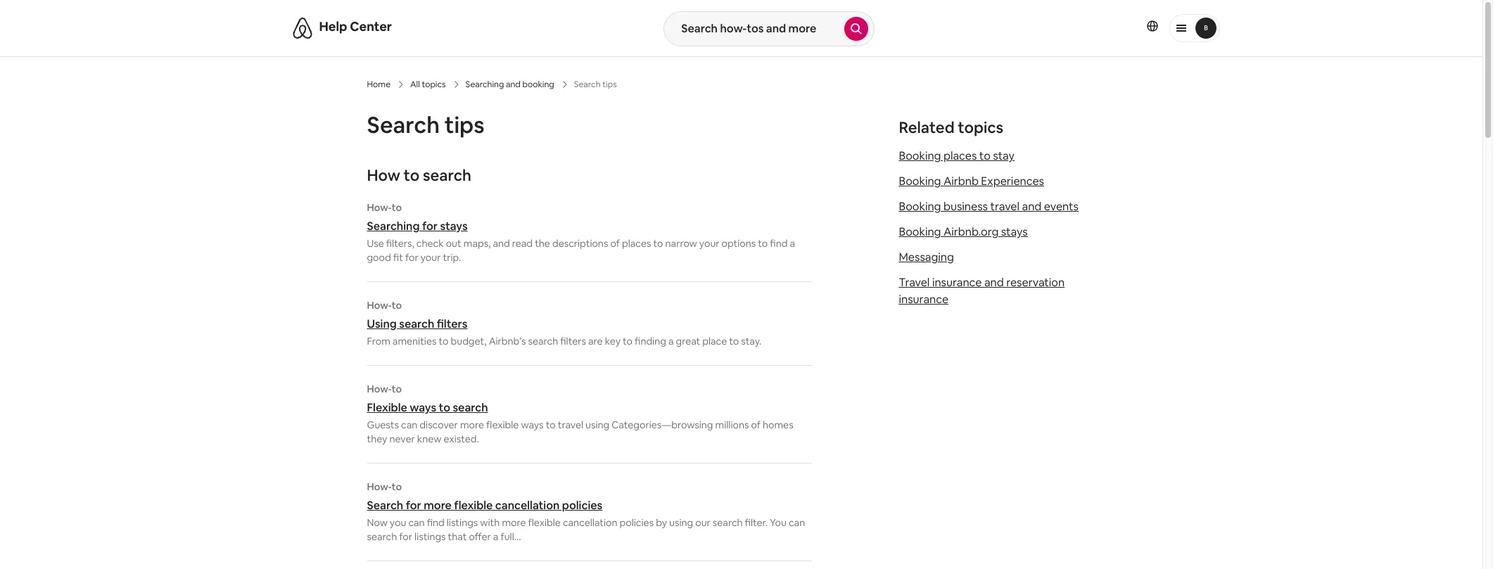Task type: describe. For each thing, give the bounding box(es) containing it.
help
[[319, 18, 347, 34]]

fit
[[393, 251, 403, 264]]

0 vertical spatial insurance
[[932, 275, 982, 290]]

and inside 'how-to searching for stays use filters, check out maps, and read the descriptions of places to narrow your options to find a good fit for your trip.'
[[493, 237, 510, 250]]

are
[[588, 335, 603, 348]]

events
[[1044, 199, 1079, 214]]

amenities
[[393, 335, 437, 348]]

using inside the how-to flexible ways to search guests can discover more flexible ways to travel using categories—browsing millions of homes they never knew existed.
[[585, 419, 609, 431]]

booking airbnb.org stays
[[899, 224, 1028, 239]]

booking for booking business travel and events
[[899, 199, 941, 214]]

search for more flexible cancellation policies element
[[367, 481, 812, 544]]

booking airbnb experiences
[[899, 174, 1044, 189]]

the
[[535, 237, 550, 250]]

to right key
[[623, 335, 633, 348]]

using
[[367, 317, 397, 331]]

read
[[512, 237, 533, 250]]

flexible
[[367, 400, 407, 415]]

1 vertical spatial policies
[[620, 516, 654, 529]]

more inside the how-to flexible ways to search guests can discover more flexible ways to travel using categories—browsing millions of homes they never knew existed.
[[460, 419, 484, 431]]

options
[[722, 237, 756, 250]]

booking
[[522, 79, 554, 90]]

full…
[[501, 531, 521, 543]]

find inside 'how-to searching for stays use filters, check out maps, and read the descriptions of places to narrow your options to find a good fit for your trip.'
[[770, 237, 788, 250]]

stays inside 'how-to searching for stays use filters, check out maps, and read the descriptions of places to narrow your options to find a good fit for your trip.'
[[440, 219, 468, 234]]

offer
[[469, 531, 491, 543]]

descriptions
[[552, 237, 608, 250]]

0 horizontal spatial cancellation
[[495, 498, 560, 513]]

reservation
[[1006, 275, 1065, 290]]

messaging
[[899, 250, 954, 265]]

for down you
[[399, 531, 412, 543]]

to up discover
[[439, 400, 450, 415]]

from
[[367, 335, 390, 348]]

1 vertical spatial flexible
[[454, 498, 493, 513]]

searching for stays element
[[367, 201, 812, 265]]

booking places to stay
[[899, 148, 1014, 163]]

flexible ways to search link
[[367, 400, 812, 415]]

booking for booking airbnb.org stays
[[899, 224, 941, 239]]

1 search from the top
[[367, 110, 440, 139]]

searching and booking
[[466, 79, 554, 90]]

related
[[899, 118, 955, 137]]

budget,
[[451, 335, 487, 348]]

Search how-tos and more search field
[[664, 12, 845, 46]]

search right airbnb's
[[528, 335, 558, 348]]

knew
[[417, 433, 442, 445]]

booking business travel and events
[[899, 199, 1079, 214]]

out
[[446, 237, 461, 250]]

how
[[367, 165, 400, 185]]

to inside how-to search for more flexible cancellation policies now you can find listings with more flexible cancellation policies by using our search filter. you can search for listings that offer a full…
[[392, 481, 402, 493]]

millions
[[715, 419, 749, 431]]

to down the flexible ways to search link
[[546, 419, 556, 431]]

airbnb.org
[[944, 224, 999, 239]]

can inside the how-to flexible ways to search guests can discover more flexible ways to travel using categories—browsing millions of homes they never knew existed.
[[401, 419, 417, 431]]

never
[[389, 433, 415, 445]]

use
[[367, 237, 384, 250]]

how- for searching
[[367, 201, 392, 214]]

using inside how-to search for more flexible cancellation policies now you can find listings with more flexible cancellation policies by using our search filter. you can search for listings that offer a full…
[[669, 516, 693, 529]]

how- for using
[[367, 299, 392, 312]]

search inside the how-to flexible ways to search guests can discover more flexible ways to travel using categories—browsing millions of homes they never knew existed.
[[453, 400, 488, 415]]

maps,
[[464, 237, 491, 250]]

booking for booking airbnb experiences
[[899, 174, 941, 189]]

how- for search
[[367, 481, 392, 493]]

using search filters link
[[367, 317, 812, 331]]

tips
[[445, 110, 485, 139]]

key
[[605, 335, 621, 348]]

homes
[[763, 419, 793, 431]]

all topics
[[410, 79, 446, 90]]

home link
[[367, 79, 391, 90]]

topics for related topics
[[958, 118, 1003, 137]]

experiences
[[981, 174, 1044, 189]]

center
[[350, 18, 392, 34]]

searching for stays link
[[367, 219, 812, 234]]

a inside how-to search for more flexible cancellation policies now you can find listings with more flexible cancellation policies by using our search filter. you can search for listings that offer a full…
[[493, 531, 498, 543]]

topics for all topics
[[422, 79, 446, 90]]

1 horizontal spatial listings
[[447, 516, 478, 529]]

travel insurance and reservation insurance link
[[899, 275, 1065, 307]]

help center
[[319, 18, 392, 34]]

you
[[390, 516, 406, 529]]

search up amenities
[[399, 317, 434, 331]]

categories—browsing
[[612, 419, 713, 431]]

all
[[410, 79, 420, 90]]

with
[[480, 516, 500, 529]]

1 vertical spatial insurance
[[899, 292, 948, 307]]

travel inside the how-to flexible ways to search guests can discover more flexible ways to travel using categories—browsing millions of homes they never knew existed.
[[558, 419, 583, 431]]

and left events
[[1022, 199, 1042, 214]]

airbnb homepage image
[[291, 17, 313, 39]]

how-to using search filters from amenities to budget, airbnb's search filters are key to finding a great place to stay.
[[367, 299, 762, 348]]

how to search
[[367, 165, 471, 185]]

1 horizontal spatial stays
[[1001, 224, 1028, 239]]

to right how
[[404, 165, 420, 185]]

check
[[416, 237, 444, 250]]

home
[[367, 79, 391, 90]]

our
[[695, 516, 711, 529]]

to up flexible
[[392, 383, 402, 395]]



Task type: locate. For each thing, give the bounding box(es) containing it.
searching inside 'how-to searching for stays use filters, check out maps, and read the descriptions of places to narrow your options to find a good fit for your trip.'
[[367, 219, 420, 234]]

2 how- from the top
[[367, 299, 392, 312]]

using search filters element
[[367, 299, 812, 348]]

of inside the how-to flexible ways to search guests can discover more flexible ways to travel using categories—browsing millions of homes they never knew existed.
[[751, 419, 761, 431]]

to
[[979, 148, 991, 163], [404, 165, 420, 185], [392, 201, 402, 214], [653, 237, 663, 250], [758, 237, 768, 250], [392, 299, 402, 312], [439, 335, 449, 348], [623, 335, 633, 348], [729, 335, 739, 348], [392, 383, 402, 395], [439, 400, 450, 415], [546, 419, 556, 431], [392, 481, 402, 493]]

places inside 'how-to searching for stays use filters, check out maps, and read the descriptions of places to narrow your options to find a good fit for your trip.'
[[622, 237, 651, 250]]

0 vertical spatial more
[[460, 419, 484, 431]]

how-to search for more flexible cancellation policies now you can find listings with more flexible cancellation policies by using our search filter. you can search for listings that offer a full…
[[367, 481, 805, 543]]

0 vertical spatial flexible
[[486, 419, 519, 431]]

good
[[367, 251, 391, 264]]

business
[[944, 199, 988, 214]]

for up check
[[422, 219, 438, 234]]

main navigation menu image
[[1195, 18, 1216, 39]]

how- inside the how-to flexible ways to search guests can discover more flexible ways to travel using categories—browsing millions of homes they never knew existed.
[[367, 383, 392, 395]]

and inside the travel insurance and reservation insurance
[[984, 275, 1004, 290]]

places left narrow
[[622, 237, 651, 250]]

1 vertical spatial more
[[424, 498, 452, 513]]

2 horizontal spatial a
[[790, 237, 795, 250]]

0 horizontal spatial policies
[[562, 498, 602, 513]]

booking
[[899, 148, 941, 163], [899, 174, 941, 189], [899, 199, 941, 214], [899, 224, 941, 239]]

1 horizontal spatial ways
[[521, 419, 544, 431]]

topics
[[422, 79, 446, 90], [958, 118, 1003, 137]]

find
[[770, 237, 788, 250], [427, 516, 444, 529]]

insurance down the messaging
[[932, 275, 982, 290]]

how- down how
[[367, 201, 392, 214]]

of inside 'how-to searching for stays use filters, check out maps, and read the descriptions of places to narrow your options to find a good fit for your trip.'
[[610, 237, 620, 250]]

and left read
[[493, 237, 510, 250]]

0 horizontal spatial find
[[427, 516, 444, 529]]

0 horizontal spatial using
[[585, 419, 609, 431]]

0 vertical spatial filters
[[437, 317, 468, 331]]

0 vertical spatial listings
[[447, 516, 478, 529]]

1 vertical spatial cancellation
[[563, 516, 617, 529]]

for right "fit"
[[405, 251, 418, 264]]

your down check
[[421, 251, 441, 264]]

0 vertical spatial policies
[[562, 498, 602, 513]]

4 how- from the top
[[367, 481, 392, 493]]

find right options
[[770, 237, 788, 250]]

1 horizontal spatial of
[[751, 419, 761, 431]]

searching
[[466, 79, 504, 90], [367, 219, 420, 234]]

1 horizontal spatial find
[[770, 237, 788, 250]]

1 vertical spatial using
[[669, 516, 693, 529]]

1 horizontal spatial places
[[944, 148, 977, 163]]

0 horizontal spatial stays
[[440, 219, 468, 234]]

of
[[610, 237, 620, 250], [751, 419, 761, 431]]

booking airbnb.org stays link
[[899, 224, 1028, 239]]

booking left business
[[899, 199, 941, 214]]

filters up budget,
[[437, 317, 468, 331]]

1 horizontal spatial a
[[668, 335, 674, 348]]

find right you
[[427, 516, 444, 529]]

travel
[[899, 275, 930, 290]]

insurance
[[932, 275, 982, 290], [899, 292, 948, 307]]

your right narrow
[[699, 237, 719, 250]]

1 horizontal spatial filters
[[560, 335, 586, 348]]

more up that
[[424, 498, 452, 513]]

discover
[[420, 419, 458, 431]]

filters left are
[[560, 335, 586, 348]]

1 vertical spatial filters
[[560, 335, 586, 348]]

2 booking from the top
[[899, 174, 941, 189]]

listings
[[447, 516, 478, 529], [414, 531, 446, 543]]

ways up discover
[[410, 400, 436, 415]]

to up you
[[392, 481, 402, 493]]

more up existed.
[[460, 419, 484, 431]]

to down how
[[392, 201, 402, 214]]

1 horizontal spatial using
[[669, 516, 693, 529]]

topics up stay
[[958, 118, 1003, 137]]

0 horizontal spatial more
[[424, 498, 452, 513]]

1 horizontal spatial cancellation
[[563, 516, 617, 529]]

messaging link
[[899, 250, 954, 265]]

to right options
[[758, 237, 768, 250]]

search
[[367, 110, 440, 139], [367, 498, 403, 513]]

for
[[422, 219, 438, 234], [405, 251, 418, 264], [406, 498, 421, 513], [399, 531, 412, 543]]

guests
[[367, 419, 399, 431]]

stays down booking business travel and events link on the top right
[[1001, 224, 1028, 239]]

booking airbnb experiences link
[[899, 174, 1044, 189]]

1 vertical spatial places
[[622, 237, 651, 250]]

filters,
[[386, 237, 414, 250]]

flexible
[[486, 419, 519, 431], [454, 498, 493, 513], [528, 516, 561, 529]]

how- inside how-to search for more flexible cancellation policies now you can find listings with more flexible cancellation policies by using our search filter. you can search for listings that offer a full…
[[367, 481, 392, 493]]

cancellation up full…
[[495, 498, 560, 513]]

how-to flexible ways to search guests can discover more flexible ways to travel using categories—browsing millions of homes they never knew existed.
[[367, 383, 793, 445]]

of left the homes
[[751, 419, 761, 431]]

more
[[460, 419, 484, 431], [424, 498, 452, 513], [502, 516, 526, 529]]

1 vertical spatial travel
[[558, 419, 583, 431]]

1 vertical spatial a
[[668, 335, 674, 348]]

search inside how-to search for more flexible cancellation policies now you can find listings with more flexible cancellation policies by using our search filter. you can search for listings that offer a full…
[[367, 498, 403, 513]]

2 search from the top
[[367, 498, 403, 513]]

existed.
[[444, 433, 479, 445]]

by
[[656, 516, 667, 529]]

0 horizontal spatial your
[[421, 251, 441, 264]]

stays up out
[[440, 219, 468, 234]]

search
[[423, 165, 471, 185], [399, 317, 434, 331], [528, 335, 558, 348], [453, 400, 488, 415], [713, 516, 743, 529], [367, 531, 397, 543]]

flexible inside the how-to flexible ways to search guests can discover more flexible ways to travel using categories—browsing millions of homes they never knew existed.
[[486, 419, 519, 431]]

and left 'booking'
[[506, 79, 521, 90]]

topics right all at the top of the page
[[422, 79, 446, 90]]

0 vertical spatial travel
[[990, 199, 1020, 214]]

0 horizontal spatial ways
[[410, 400, 436, 415]]

a left great
[[668, 335, 674, 348]]

searching up tips
[[466, 79, 504, 90]]

0 horizontal spatial a
[[493, 531, 498, 543]]

help center link
[[319, 18, 392, 34]]

finding
[[635, 335, 666, 348]]

flexible right discover
[[486, 419, 519, 431]]

0 vertical spatial searching
[[466, 79, 504, 90]]

filter.
[[745, 516, 768, 529]]

search for more flexible cancellation policies link
[[367, 498, 812, 513]]

1 vertical spatial of
[[751, 419, 761, 431]]

a right options
[[790, 237, 795, 250]]

4 booking from the top
[[899, 224, 941, 239]]

ways down the flexible ways to search link
[[521, 419, 544, 431]]

now
[[367, 516, 388, 529]]

flexible ways to search element
[[367, 383, 812, 446]]

a inside 'how-to searching for stays use filters, check out maps, and read the descriptions of places to narrow your options to find a good fit for your trip.'
[[790, 237, 795, 250]]

3 how- from the top
[[367, 383, 392, 395]]

1 booking from the top
[[899, 148, 941, 163]]

2 vertical spatial more
[[502, 516, 526, 529]]

related topics
[[899, 118, 1003, 137]]

0 horizontal spatial listings
[[414, 531, 446, 543]]

1 horizontal spatial travel
[[990, 199, 1020, 214]]

search right "our"
[[713, 516, 743, 529]]

searching and booking link
[[466, 79, 554, 90]]

booking left the "airbnb"
[[899, 174, 941, 189]]

how- up using
[[367, 299, 392, 312]]

travel down the flexible ways to search link
[[558, 419, 583, 431]]

travel insurance and reservation insurance
[[899, 275, 1065, 307]]

and left reservation at the right
[[984, 275, 1004, 290]]

0 vertical spatial using
[[585, 419, 609, 431]]

to left budget,
[[439, 335, 449, 348]]

airbnb's
[[489, 335, 526, 348]]

0 horizontal spatial places
[[622, 237, 651, 250]]

1 horizontal spatial policies
[[620, 516, 654, 529]]

stay.
[[741, 335, 762, 348]]

places
[[944, 148, 977, 163], [622, 237, 651, 250]]

a left full…
[[493, 531, 498, 543]]

filters
[[437, 317, 468, 331], [560, 335, 586, 348]]

search tips
[[367, 110, 485, 139]]

search down all at the top of the page
[[367, 110, 440, 139]]

search down "now"
[[367, 531, 397, 543]]

1 horizontal spatial more
[[460, 419, 484, 431]]

2 horizontal spatial more
[[502, 516, 526, 529]]

how-to searching for stays use filters, check out maps, and read the descriptions of places to narrow your options to find a good fit for your trip.
[[367, 201, 795, 264]]

your
[[699, 237, 719, 250], [421, 251, 441, 264]]

searching up filters,
[[367, 219, 420, 234]]

you
[[770, 516, 787, 529]]

how- inside how-to using search filters from amenities to budget, airbnb's search filters are key to finding a great place to stay.
[[367, 299, 392, 312]]

a inside how-to using search filters from amenities to budget, airbnb's search filters are key to finding a great place to stay.
[[668, 335, 674, 348]]

3 booking from the top
[[899, 199, 941, 214]]

booking down related
[[899, 148, 941, 163]]

0 vertical spatial your
[[699, 237, 719, 250]]

stay
[[993, 148, 1014, 163]]

2 vertical spatial a
[[493, 531, 498, 543]]

flexible down the search for more flexible cancellation policies link at the bottom
[[528, 516, 561, 529]]

search up existed.
[[453, 400, 488, 415]]

policies
[[562, 498, 602, 513], [620, 516, 654, 529]]

0 vertical spatial search
[[367, 110, 440, 139]]

all topics link
[[410, 79, 446, 90]]

place
[[702, 335, 727, 348]]

0 horizontal spatial searching
[[367, 219, 420, 234]]

0 horizontal spatial travel
[[558, 419, 583, 431]]

1 horizontal spatial your
[[699, 237, 719, 250]]

to left narrow
[[653, 237, 663, 250]]

0 vertical spatial find
[[770, 237, 788, 250]]

1 horizontal spatial searching
[[466, 79, 504, 90]]

airbnb
[[944, 174, 979, 189]]

to up using
[[392, 299, 402, 312]]

listings up that
[[447, 516, 478, 529]]

1 how- from the top
[[367, 201, 392, 214]]

1 vertical spatial your
[[421, 251, 441, 264]]

0 vertical spatial cancellation
[[495, 498, 560, 513]]

search up "now"
[[367, 498, 403, 513]]

narrow
[[665, 237, 697, 250]]

how- up flexible
[[367, 383, 392, 395]]

1 vertical spatial listings
[[414, 531, 446, 543]]

how- for flexible
[[367, 383, 392, 395]]

1 vertical spatial search
[[367, 498, 403, 513]]

0 vertical spatial ways
[[410, 400, 436, 415]]

cancellation down the search for more flexible cancellation policies link at the bottom
[[563, 516, 617, 529]]

1 vertical spatial searching
[[367, 219, 420, 234]]

insurance down travel
[[899, 292, 948, 307]]

flexible up with
[[454, 498, 493, 513]]

they
[[367, 433, 387, 445]]

listings left that
[[414, 531, 446, 543]]

how- inside 'how-to searching for stays use filters, check out maps, and read the descriptions of places to narrow your options to find a good fit for your trip.'
[[367, 201, 392, 214]]

using down the flexible ways to search link
[[585, 419, 609, 431]]

1 vertical spatial topics
[[958, 118, 1003, 137]]

0 vertical spatial a
[[790, 237, 795, 250]]

how- up "now"
[[367, 481, 392, 493]]

cancellation
[[495, 498, 560, 513], [563, 516, 617, 529]]

using right 'by'
[[669, 516, 693, 529]]

booking up messaging link
[[899, 224, 941, 239]]

0 vertical spatial places
[[944, 148, 977, 163]]

1 vertical spatial find
[[427, 516, 444, 529]]

booking places to stay link
[[899, 148, 1014, 163]]

stays
[[440, 219, 468, 234], [1001, 224, 1028, 239]]

using
[[585, 419, 609, 431], [669, 516, 693, 529]]

0 horizontal spatial topics
[[422, 79, 446, 90]]

of down searching for stays link
[[610, 237, 620, 250]]

more up full…
[[502, 516, 526, 529]]

search down tips
[[423, 165, 471, 185]]

booking for booking places to stay
[[899, 148, 941, 163]]

to left stay
[[979, 148, 991, 163]]

None search field
[[664, 11, 875, 46]]

how-
[[367, 201, 392, 214], [367, 299, 392, 312], [367, 383, 392, 395], [367, 481, 392, 493]]

1 vertical spatial ways
[[521, 419, 544, 431]]

travel down experiences
[[990, 199, 1020, 214]]

1 horizontal spatial topics
[[958, 118, 1003, 137]]

to left stay.
[[729, 335, 739, 348]]

that
[[448, 531, 467, 543]]

0 vertical spatial of
[[610, 237, 620, 250]]

0 vertical spatial topics
[[422, 79, 446, 90]]

2 vertical spatial flexible
[[528, 516, 561, 529]]

find inside how-to search for more flexible cancellation policies now you can find listings with more flexible cancellation policies by using our search filter. you can search for listings that offer a full…
[[427, 516, 444, 529]]

0 horizontal spatial filters
[[437, 317, 468, 331]]

0 horizontal spatial of
[[610, 237, 620, 250]]

trip.
[[443, 251, 461, 264]]

booking business travel and events link
[[899, 199, 1079, 214]]

a
[[790, 237, 795, 250], [668, 335, 674, 348], [493, 531, 498, 543]]

places up the "airbnb"
[[944, 148, 977, 163]]

great
[[676, 335, 700, 348]]

for up you
[[406, 498, 421, 513]]

travel
[[990, 199, 1020, 214], [558, 419, 583, 431]]



Task type: vqa. For each thing, say whether or not it's contained in the screenshot.
Beachfront
no



